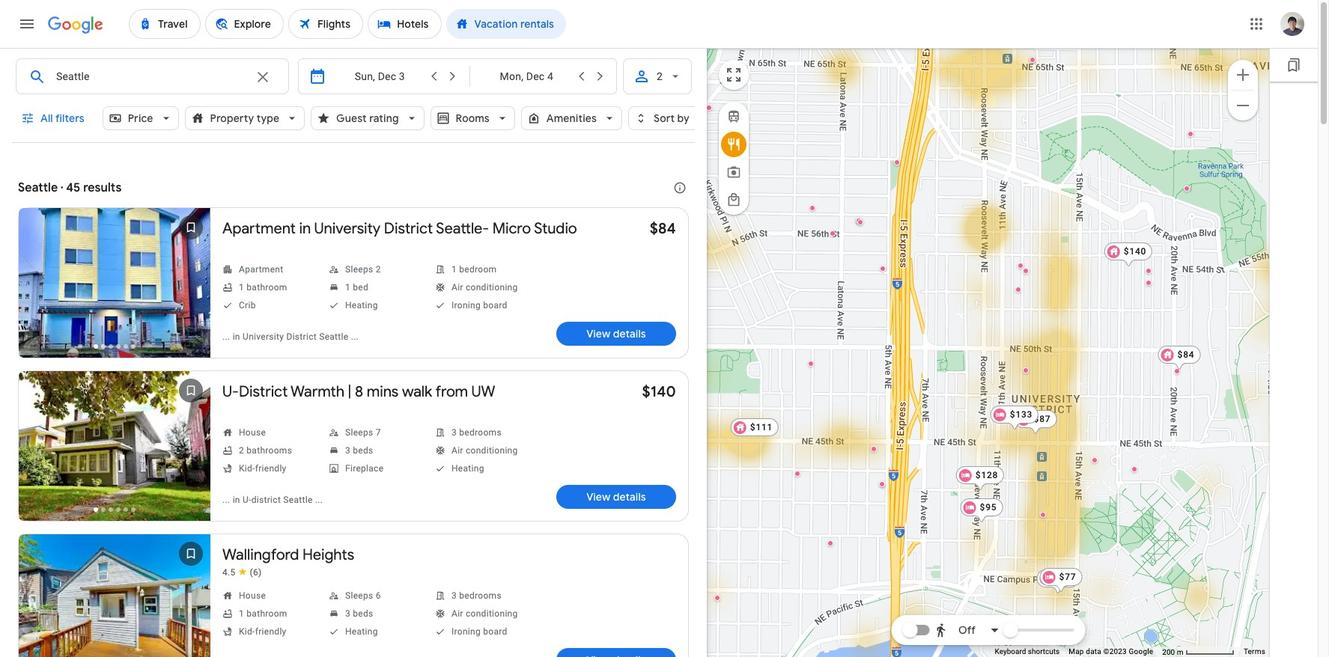Task type: vqa. For each thing, say whether or not it's contained in the screenshot.
save apartment in university district seattle- micro studio to collection image
yes



Task type: locate. For each thing, give the bounding box(es) containing it.
ravenna farm house image
[[1146, 268, 1152, 274]]

1 next image from the top
[[173, 268, 209, 304]]

back image for the photo 1 corresponding to $140
[[20, 431, 56, 467]]

map
[[1069, 648, 1084, 656]]

$133 link
[[991, 406, 1039, 431]]

1 vertical spatial view
[[587, 491, 611, 504]]

2 vertical spatial photos list
[[19, 535, 210, 658]]

1 details from the top
[[613, 327, 646, 341]]

$93 link
[[1037, 570, 1079, 595]]

hidden gem in green lake image
[[856, 218, 862, 224]]

1 vertical spatial next image
[[173, 431, 209, 467]]

details
[[613, 327, 646, 341], [613, 491, 646, 504]]

4.5
[[222, 568, 236, 578]]

$140 link
[[1104, 243, 1153, 268], [642, 383, 676, 401]]

$93
[[1056, 574, 1073, 584]]

2 view details button from the top
[[556, 485, 676, 509]]

2
[[657, 70, 663, 82]]

results
[[83, 180, 122, 195]]

1 vertical spatial $140 link
[[642, 383, 676, 401]]

0 vertical spatial view
[[587, 327, 611, 341]]

1 horizontal spatial quintessential seattle apartment - close to everything! image
[[1092, 458, 1098, 464]]

2 view from the top
[[587, 491, 611, 504]]

(6)
[[250, 568, 262, 578]]

rating
[[369, 112, 399, 125]]

0 horizontal spatial $140 link
[[642, 383, 676, 401]]

zrv3 - modern roosevelt urban studio - rainier views image
[[1030, 57, 1036, 63]]

0 vertical spatial $140
[[1124, 246, 1147, 257]]

1 vertical spatial view details
[[587, 491, 646, 504]]

$84 inside map region
[[1178, 350, 1195, 360]]

back image for 3rd the photo 1 from the top
[[20, 595, 56, 631]]

next image left 'huge home a block from green lake' image
[[659, 100, 695, 136]]

keyboard shortcuts button
[[995, 647, 1060, 658]]

1 photo 1 image from the top
[[19, 208, 210, 358]]

1 vertical spatial view details button
[[556, 485, 676, 509]]

cozy home w/ outdoor patio & high speed internet! image
[[880, 482, 886, 488]]

quintessential seattle apartment - close to everything! image
[[1092, 458, 1098, 464], [1040, 512, 1046, 518]]

price button
[[102, 100, 179, 136]]

$87
[[1034, 414, 1051, 425]]

0 vertical spatial photos list
[[19, 208, 210, 371]]

off
[[959, 624, 976, 637]]

filters form
[[12, 48, 715, 151]]

0 horizontal spatial $140
[[642, 383, 676, 401]]

uw charming blue home |ws 97| 4 ac |children hops. image
[[1023, 268, 1029, 274]]

0 vertical spatial back image
[[20, 431, 56, 467]]

1 vertical spatial photo 1 image
[[19, 371, 210, 521]]

0 vertical spatial $140 link
[[1104, 243, 1153, 268]]

save apartment in university district seattle- micro studio to collection image
[[173, 210, 209, 246]]

next image down "save apartment in university district seattle- micro studio to collection" icon
[[173, 268, 209, 304]]

1 vertical spatial back image
[[20, 595, 56, 631]]

property
[[210, 112, 254, 125]]

0 vertical spatial $84 link
[[650, 219, 676, 238]]

2 vertical spatial photo 1 image
[[19, 535, 210, 658]]

0 horizontal spatial next image
[[173, 595, 209, 631]]

clear image
[[254, 68, 272, 86]]

all filters button
[[12, 100, 96, 136]]

1 vertical spatial photos list
[[19, 371, 210, 534]]

2 photos list from the top
[[19, 371, 210, 534]]

view details
[[587, 327, 646, 341], [587, 491, 646, 504]]

1 photos list from the top
[[19, 208, 210, 371]]

0 vertical spatial view details
[[587, 327, 646, 341]]

$133
[[1010, 410, 1033, 420]]

1 view details link from the top
[[556, 322, 676, 346]]

1 horizontal spatial $140
[[1124, 246, 1147, 257]]

back image
[[20, 431, 56, 467], [20, 595, 56, 631]]

zoom in map image
[[1234, 66, 1252, 84]]

by
[[677, 112, 690, 125]]

next image
[[659, 100, 695, 136], [173, 595, 209, 631]]

1 horizontal spatial next image
[[659, 100, 695, 136]]

sort by
[[654, 112, 690, 125]]

0 vertical spatial photo 1 image
[[19, 208, 210, 358]]

Check-out text field
[[481, 59, 572, 94]]

1 vertical spatial details
[[613, 491, 646, 504]]

$77 link
[[1040, 568, 1082, 594]]

next image down save wallingford heights to collection image
[[173, 595, 209, 631]]

1 back image from the top
[[20, 431, 56, 467]]

view details button for 2nd view details link from the bottom of the page
[[556, 322, 676, 346]]

0 vertical spatial quintessential seattle apartment - close to everything! image
[[1092, 458, 1098, 464]]

1 vertical spatial $84 link
[[1158, 346, 1201, 371]]

©2023
[[1104, 648, 1127, 656]]

0 vertical spatial view details button
[[556, 322, 676, 346]]

1 view details button from the top
[[556, 322, 676, 346]]

photos list for $84
[[19, 208, 210, 371]]

newly remodeled modern space w/ speed internet! image
[[879, 482, 885, 488]]

$87 link
[[1014, 410, 1057, 436]]

huge home a block from green lake image
[[706, 105, 712, 111]]

2 details from the top
[[613, 491, 646, 504]]

terms link
[[1244, 648, 1266, 656]]

photos list for $140
[[19, 371, 210, 534]]

1 view from the top
[[587, 327, 611, 341]]

micro studio apartment in university district seattle image
[[1132, 467, 1138, 473]]

1 horizontal spatial $140 link
[[1104, 243, 1153, 268]]

map region
[[524, 0, 1291, 658]]

$140 inside 'link'
[[1124, 246, 1147, 257]]

view
[[587, 327, 611, 341], [587, 491, 611, 504]]

1 vertical spatial $140
[[642, 383, 676, 401]]

2 view details from the top
[[587, 491, 646, 504]]

$77
[[1059, 572, 1076, 583]]

2 photo 1 image from the top
[[19, 371, 210, 521]]

1 vertical spatial quintessential seattle apartment - close to everything! image
[[1040, 512, 1046, 518]]

keyboard
[[995, 648, 1026, 656]]

university motel suites image
[[1023, 368, 1029, 374]]

modern and artsy 2 bed, 1 bath green lake/wallingford private retreat image
[[830, 231, 836, 237]]

$84
[[650, 219, 676, 238], [1178, 350, 1195, 360]]

forest apartment - free parking - fast wifi - ac image
[[1188, 131, 1194, 137]]

0 vertical spatial details
[[613, 327, 646, 341]]

spacious greenlake home minutes to uw image
[[857, 219, 863, 225]]

photos list
[[19, 208, 210, 371], [19, 371, 210, 534], [19, 535, 210, 658]]

0 horizontal spatial $84
[[650, 219, 676, 238]]

$84 down learn more about these results icon
[[650, 219, 676, 238]]

$84 up the apartment in university district- micro studio icon
[[1178, 350, 1195, 360]]

1 vertical spatial view details link
[[556, 485, 676, 509]]

0 vertical spatial next image
[[173, 268, 209, 304]]

Search for places, hotels and more text field
[[55, 59, 245, 94]]

price
[[128, 112, 153, 125]]

0 vertical spatial view details link
[[556, 322, 676, 346]]

1 vertical spatial $84
[[1178, 350, 1195, 360]]

3 photos list from the top
[[19, 535, 210, 658]]

back image
[[20, 268, 56, 304]]

2 back image from the top
[[20, 595, 56, 631]]

next image down save u-district warmth | 8 mins walk from uw to collection icon
[[173, 431, 209, 467]]

1 horizontal spatial $84
[[1178, 350, 1195, 360]]

rooftop patio with waterview, private garden  grill 3br 3ba- modern cityscape image
[[871, 446, 877, 452]]

filters
[[55, 112, 84, 125]]

amenities button
[[521, 100, 622, 136]]

data
[[1086, 648, 1102, 656]]

view details button
[[556, 322, 676, 346], [556, 485, 676, 509]]

2 next image from the top
[[173, 431, 209, 467]]

save u-district warmth | 8 mins walk from uw to collection image
[[173, 373, 209, 409]]

photo 1 image
[[19, 208, 210, 358], [19, 371, 210, 521], [19, 535, 210, 658]]

$84 link
[[650, 219, 676, 238], [1158, 346, 1201, 371]]

seattle · 45 results
[[18, 180, 122, 195]]

next image
[[173, 268, 209, 304], [173, 431, 209, 467]]

$140
[[1124, 246, 1147, 257], [642, 383, 676, 401]]

view details link
[[556, 322, 676, 346], [556, 485, 676, 509]]



Task type: describe. For each thing, give the bounding box(es) containing it.
1 view details from the top
[[587, 327, 646, 341]]

seattle · 45
[[18, 180, 80, 195]]

$95
[[980, 502, 997, 513]]

off button
[[931, 613, 1005, 649]]

guest rating button
[[311, 100, 424, 136]]

0 horizontal spatial $84 link
[[650, 219, 676, 238]]

0 vertical spatial $84
[[650, 219, 676, 238]]

all
[[40, 112, 53, 125]]

new modern one bedroom unit in wallingford image
[[808, 361, 814, 367]]

$95 link
[[960, 499, 1003, 524]]

apartment in university district- micro studio image
[[1174, 368, 1180, 374]]

photo 1 image for $84
[[19, 208, 210, 358]]

light and bright, university district studio apartment...fantastic location! image
[[1018, 263, 1024, 269]]

200 m
[[1163, 648, 1185, 656]]

2 view details link from the top
[[556, 485, 676, 509]]

sort
[[654, 112, 675, 125]]

✨ smart & modern studio in the heart of wallingford ✨ image
[[714, 595, 720, 601]]

guest rating
[[336, 112, 399, 125]]

view details button for second view details link from the top of the page
[[556, 485, 676, 509]]

details for 2nd view details link from the bottom of the page
[[613, 327, 646, 341]]

rooms button
[[430, 100, 515, 136]]

$128 link
[[956, 467, 1004, 492]]

heart of the university district. amazing location. walk to uw and hospitals! image
[[1146, 280, 1152, 286]]

rooms
[[456, 112, 490, 125]]

0 vertical spatial next image
[[659, 100, 695, 136]]

the manor's secret garden image
[[856, 218, 862, 224]]

amenities
[[547, 112, 597, 125]]

cozy 2br home centrally located in wallingford image
[[880, 266, 886, 272]]

view for 2nd view details link from the bottom of the page
[[587, 327, 611, 341]]

type
[[257, 112, 279, 125]]

save wallingford heights to collection image
[[173, 536, 209, 572]]

$111
[[750, 422, 773, 433]]

terms
[[1244, 648, 1266, 656]]

map data ©2023 google
[[1069, 648, 1154, 656]]

all filters
[[40, 112, 84, 125]]

next image for $140
[[173, 431, 209, 467]]

0 horizontal spatial quintessential seattle apartment - close to everything! image
[[1040, 512, 1046, 518]]

zoom out map image
[[1234, 96, 1252, 114]]

photo 1 image for $140
[[19, 371, 210, 521]]

Check-in text field
[[335, 59, 424, 94]]

200
[[1163, 648, 1175, 656]]

$111 link
[[731, 419, 779, 437]]

m
[[1177, 648, 1184, 656]]

new stylish private master suite in wallingford image
[[795, 471, 801, 477]]

chic seattle vacation rental ~ 5 mi to downtown! image
[[1015, 287, 1021, 293]]

welcome to ravennity! very close to light rail image
[[894, 160, 900, 166]]

zrv5 - well appointed roosevelt studio-space needle image
[[1030, 57, 1036, 63]]

1 vertical spatial next image
[[173, 595, 209, 631]]

property type button
[[185, 100, 305, 136]]

view larger map image
[[725, 66, 743, 84]]

shortcuts
[[1028, 648, 1060, 656]]

$140 link inside map region
[[1104, 243, 1153, 268]]

200 m button
[[1158, 647, 1239, 658]]

learn more about these results image
[[662, 170, 698, 206]]

guest
[[336, 112, 367, 125]]

main menu image
[[18, 15, 36, 33]]

property type
[[210, 112, 279, 125]]

yeti hut is minutes away from university village, u of w and children's hospital image
[[1184, 186, 1190, 192]]

google
[[1129, 648, 1154, 656]]

view for second view details link from the top of the page
[[587, 491, 611, 504]]

2 button
[[623, 58, 692, 94]]

modern and convenient 1-br; close to green lake, uw, wallingford; free parking image
[[810, 205, 816, 211]]

next image for $84
[[173, 268, 209, 304]]

1 horizontal spatial $84 link
[[1158, 346, 1201, 371]]

details for second view details link from the top of the page
[[613, 491, 646, 504]]

4.5 out of 5 stars from 6 reviews image
[[222, 567, 262, 579]]

wallingford heights image
[[857, 218, 863, 224]]

3 photo 1 image from the top
[[19, 535, 210, 658]]

summer in seattle - 4-bedroom family home with free off-street parking! image
[[828, 541, 834, 547]]

$128
[[976, 470, 998, 481]]

sort by button
[[628, 100, 715, 136]]

keyboard shortcuts
[[995, 648, 1060, 656]]



